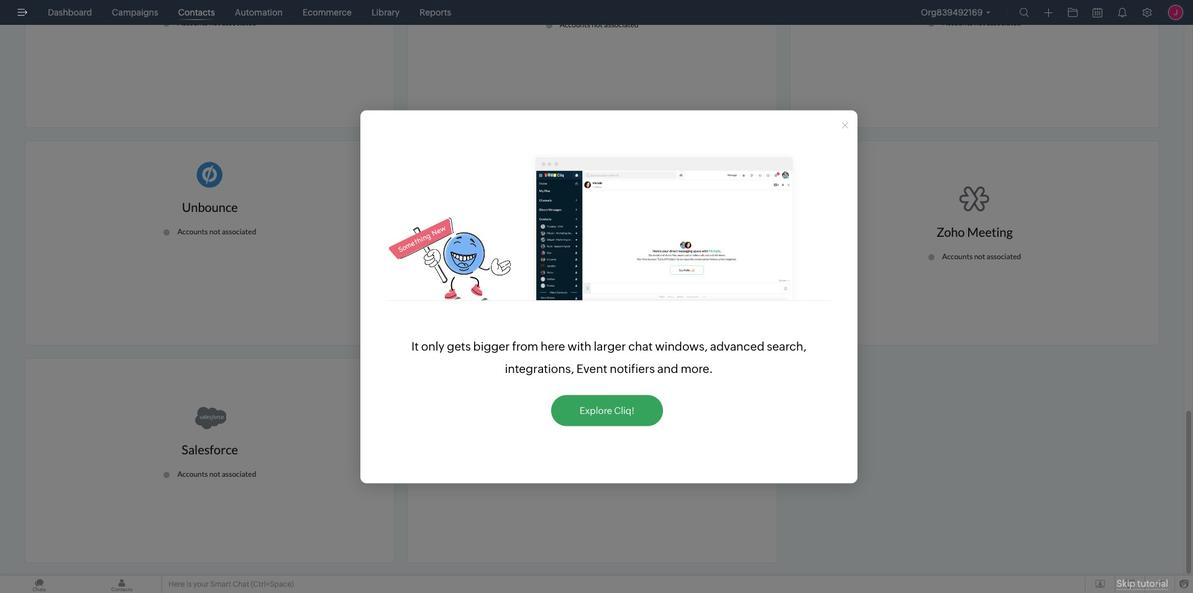 Task type: describe. For each thing, give the bounding box(es) containing it.
contacts link
[[173, 0, 220, 25]]

library link
[[367, 0, 405, 25]]

explore cliq!
[[580, 405, 635, 415]]

tutorial
[[1138, 578, 1169, 589]]

folder image
[[1069, 7, 1079, 17]]

here
[[541, 339, 566, 353]]

skip tutorial
[[1117, 578, 1169, 589]]

automation link
[[230, 0, 288, 25]]

automation
[[235, 7, 283, 17]]

chat
[[629, 339, 653, 353]]

dashboard link
[[43, 0, 97, 25]]

here is your smart chat (ctrl+space)
[[169, 580, 294, 589]]

here
[[169, 580, 185, 589]]

explore
[[580, 405, 613, 415]]

reports
[[420, 7, 452, 17]]

dashboard
[[48, 7, 92, 17]]

notifiers
[[610, 361, 655, 375]]

search image
[[1020, 7, 1030, 17]]

only
[[421, 339, 445, 353]]

and
[[658, 361, 679, 375]]

from
[[512, 339, 539, 353]]

ecommerce link
[[298, 0, 357, 25]]

library
[[372, 7, 400, 17]]

back
[[510, 301, 530, 311]]

integrations,
[[505, 361, 575, 375]]

it
[[412, 339, 419, 353]]

contacts image
[[83, 576, 161, 593]]

chats image
[[0, 576, 78, 593]]

skip
[[1117, 578, 1136, 589]]

advanced
[[711, 339, 765, 353]]



Task type: vqa. For each thing, say whether or not it's contained in the screenshot.
Survey
no



Task type: locate. For each thing, give the bounding box(es) containing it.
explore cliq! button
[[552, 395, 663, 426]]

windows,
[[655, 339, 708, 353]]

is
[[186, 580, 192, 589]]

event
[[577, 361, 608, 375]]

it only gets bigger from here with larger chat windows, advanced search, integrations, event notifiers and more.
[[412, 339, 807, 375]]

org839492169
[[922, 7, 983, 17]]

with
[[568, 339, 592, 353]]

more.
[[681, 361, 714, 375]]

ecommerce
[[303, 7, 352, 17]]

bigger
[[474, 339, 510, 353]]

campaigns
[[112, 7, 158, 17]]

larger
[[594, 339, 626, 353]]

configure settings image
[[1143, 7, 1153, 17]]

calendar image
[[1093, 7, 1103, 17]]

chat
[[233, 580, 249, 589]]

notifications image
[[1118, 7, 1128, 17]]

your
[[193, 580, 209, 589]]

search,
[[767, 339, 807, 353]]

contacts
[[178, 7, 215, 17]]

quick actions image
[[1045, 8, 1054, 17]]

smart
[[210, 580, 231, 589]]

reports link
[[415, 0, 457, 25]]

cliq!
[[615, 405, 635, 415]]

campaigns link
[[107, 0, 163, 25]]

gets
[[447, 339, 471, 353]]

finish
[[685, 301, 709, 311]]

(ctrl+space)
[[251, 580, 294, 589]]



